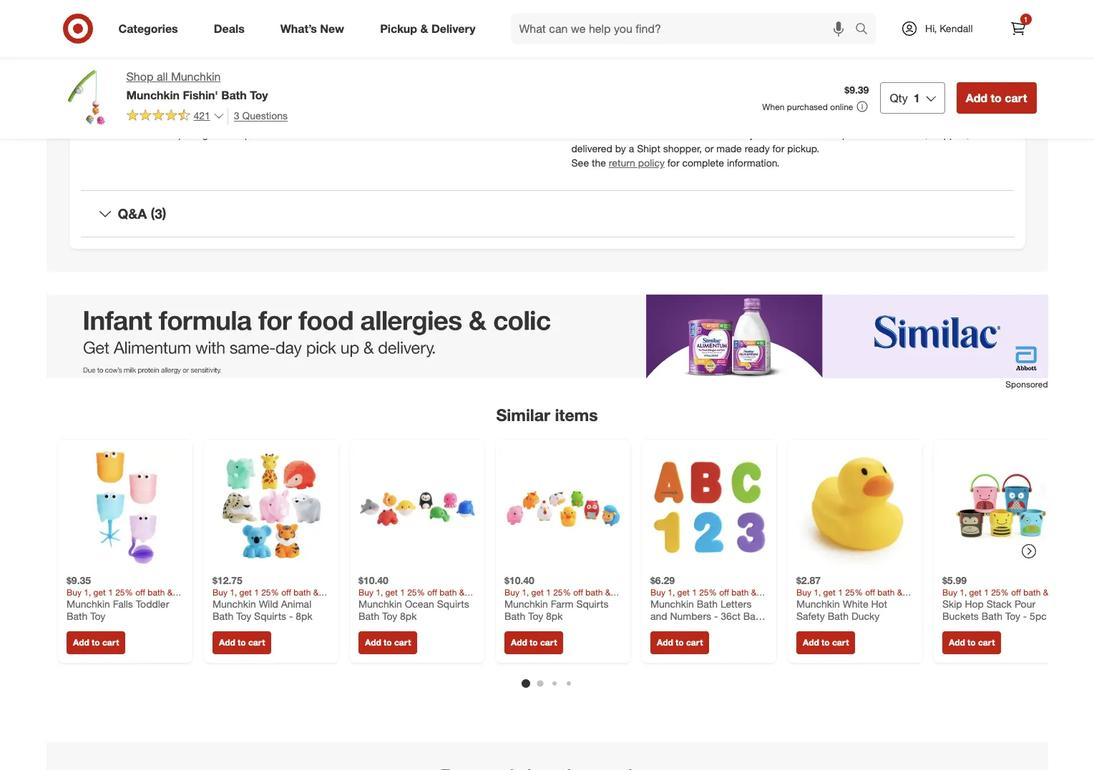 Task type: locate. For each thing, give the bounding box(es) containing it.
2 shipping from the top
[[118, 93, 166, 107]]

munchkin left farm
[[504, 598, 548, 610]]

1 vertical spatial shipping
[[118, 93, 166, 107]]

0 horizontal spatial for
[[668, 157, 680, 169]]

add for munchkin white hot safety bath ducky
[[803, 637, 819, 648]]

munchkin white hot safety bath ducky
[[796, 598, 887, 623]]

purchased up target.com.
[[787, 102, 828, 112]]

0 horizontal spatial the
[[592, 157, 606, 169]]

pounds
[[245, 128, 279, 140]]

& inside shipping & returns dropdown button
[[178, 56, 188, 73]]

8pk down farm
[[546, 610, 562, 623]]

add to cart button down munchkin wild animal bath toy squirts - 8pk
[[212, 632, 271, 654]]

0 horizontal spatial &
[[178, 56, 188, 73]]

- left the 36ct
[[714, 610, 718, 623]]

purchased left in
[[842, 128, 890, 140]]

hi, kendall
[[925, 22, 973, 34]]

inches right 2.126
[[477, 114, 506, 126]]

add to cart down munchkin ocean squirts bath toy 8pk
[[365, 637, 411, 648]]

2 estimated from the top
[[118, 128, 163, 140]]

1 right kendall
[[1024, 15, 1028, 24]]

add to cart down safety
[[803, 637, 849, 648]]

1 vertical spatial ship
[[166, 128, 184, 140]]

- down pour
[[1023, 610, 1027, 623]]

8pk inside munchkin farm squirts bath toy 8pk
[[546, 610, 562, 623]]

shipping for shipping & returns
[[118, 56, 174, 73]]

bath inside skip hop stack pour buckets bath toy - 5pc
[[981, 610, 1002, 623]]

or down within
[[705, 143, 714, 155]]

x
[[346, 114, 351, 126], [441, 114, 446, 126]]

1 vertical spatial item
[[593, 128, 612, 140]]

1 horizontal spatial or
[[775, 114, 784, 126]]

2 $10.40 from the left
[[504, 575, 534, 587]]

munchkin up safety
[[796, 598, 840, 610]]

similar items region
[[46, 295, 1068, 771]]

item
[[593, 114, 612, 126], [593, 128, 612, 140]]

$5.99
[[942, 575, 967, 587]]

for down shopper,
[[668, 157, 680, 169]]

0 horizontal spatial inches
[[283, 114, 312, 126]]

bath inside munchkin falls toddler bath toy
[[66, 610, 87, 623]]

add to cart button down munchkin ocean squirts bath toy 8pk
[[358, 632, 417, 654]]

policy
[[638, 157, 665, 169]]

8pk down ocean
[[400, 610, 416, 623]]

be right can
[[634, 114, 646, 126]]

inches left length
[[283, 114, 312, 126]]

add to cart down munchkin farm squirts bath toy 8pk
[[511, 637, 557, 648]]

squirts inside munchkin farm squirts bath toy 8pk
[[576, 598, 608, 610]]

bath
[[221, 88, 247, 102], [697, 598, 718, 610], [66, 610, 87, 623], [212, 610, 233, 623], [358, 610, 379, 623], [504, 610, 525, 623], [743, 610, 764, 623], [828, 610, 849, 623], [981, 610, 1002, 623]]

add down munchkin farm squirts bath toy 8pk
[[511, 637, 527, 648]]

purchased inside this item can be returned to any target store or target.com. this item must be returned within 90 days of the date it was purchased in store, shipped, delivered by a shipt shopper, or made ready for pickup. see the return policy for complete information.
[[842, 128, 890, 140]]

days
[[738, 128, 760, 140]]

- inside munchkin bath letters and numbers - 36ct bath toy set
[[714, 610, 718, 623]]

2 8pk from the left
[[400, 610, 416, 623]]

2 horizontal spatial squirts
[[576, 598, 608, 610]]

add to cart button up the shipped,
[[957, 82, 1037, 114]]

0 vertical spatial estimated
[[118, 114, 163, 126]]

add to cart button for munchkin falls toddler bath toy
[[66, 632, 125, 654]]

add for munchkin wild animal bath toy squirts - 8pk
[[219, 637, 235, 648]]

all
[[157, 69, 168, 84]]

be up shipt
[[640, 128, 652, 140]]

3 - from the left
[[1023, 610, 1027, 623]]

fishin'
[[183, 88, 218, 102]]

cart down munchkin farm squirts bath toy 8pk
[[540, 637, 557, 648]]

bath inside munchkin farm squirts bath toy 8pk
[[504, 610, 525, 623]]

0 vertical spatial &
[[420, 21, 428, 35]]

421
[[194, 110, 210, 122]]

1 horizontal spatial 8pk
[[400, 610, 416, 623]]

& for shipping
[[178, 56, 188, 73]]

inches
[[283, 114, 312, 126], [382, 114, 411, 126], [477, 114, 506, 126]]

similar items
[[496, 405, 598, 425]]

munchkin inside munchkin farm squirts bath toy 8pk
[[504, 598, 548, 610]]

this
[[572, 114, 590, 126], [572, 128, 590, 140]]

add to cart for skip hop stack pour buckets bath toy - 5pc
[[949, 637, 995, 648]]

report incorrect product info. button
[[473, 7, 606, 21]]

add down safety
[[803, 637, 819, 648]]

squirts inside munchkin ocean squirts bath toy 8pk
[[437, 598, 469, 610]]

toy inside munchkin bath letters and numbers - 36ct bath toy set
[[650, 623, 665, 635]]

add to cart button down safety
[[796, 632, 855, 654]]

estimated down 421 link
[[118, 128, 163, 140]]

munchkin up "fishin'"
[[171, 69, 221, 84]]

within
[[695, 128, 722, 140]]

bath inside shop all munchkin munchkin fishin' bath toy
[[221, 88, 247, 102]]

2 - from the left
[[714, 610, 718, 623]]

1 shipping from the top
[[118, 56, 174, 73]]

$6.29
[[650, 575, 675, 587]]

the right of
[[774, 128, 788, 140]]

1 horizontal spatial squirts
[[437, 598, 469, 610]]

& right all
[[178, 56, 188, 73]]

1 x from the left
[[346, 114, 351, 126]]

1 vertical spatial purchased
[[842, 128, 890, 140]]

munchkin for munchkin white hot safety bath ducky
[[796, 598, 840, 610]]

weight:
[[187, 128, 220, 140]]

2 horizontal spatial -
[[1023, 610, 1027, 623]]

0 vertical spatial ship
[[166, 114, 184, 126]]

returned
[[649, 114, 687, 126], [655, 128, 693, 140]]

2.126
[[449, 114, 474, 126]]

add down the set
[[657, 637, 673, 648]]

cart down munchkin wild animal bath toy squirts - 8pk
[[248, 637, 265, 648]]

x right the width
[[441, 114, 446, 126]]

in
[[893, 128, 901, 140]]

munchkin inside munchkin falls toddler bath toy
[[66, 598, 110, 610]]

product
[[550, 7, 585, 20]]

1 - from the left
[[289, 610, 293, 623]]

add to cart button down buckets
[[942, 632, 1001, 654]]

shipping & returns button
[[81, 42, 1014, 87]]

add to cart button
[[957, 82, 1037, 114], [66, 632, 125, 654], [212, 632, 271, 654], [358, 632, 417, 654], [504, 632, 563, 654], [650, 632, 709, 654], [796, 632, 855, 654], [942, 632, 1001, 654]]

squirts down wild
[[254, 610, 286, 623]]

0 vertical spatial the
[[774, 128, 788, 140]]

munchkin farm squirts bath toy 8pk
[[504, 598, 608, 623]]

1 vertical spatial estimated
[[118, 128, 163, 140]]

by
[[615, 143, 626, 155]]

what's new link
[[268, 13, 362, 44]]

0 vertical spatial 1
[[1024, 15, 1028, 24]]

cart down munchkin white hot safety bath ducky
[[832, 637, 849, 648]]

(3)
[[151, 206, 166, 222]]

to for munchkin bath letters and numbers - 36ct bath toy set
[[675, 637, 684, 648]]

1 vertical spatial 1
[[914, 91, 920, 105]]

the down delivered
[[592, 157, 606, 169]]

$10.40 for munchkin farm squirts bath toy 8pk
[[504, 575, 534, 587]]

add to cart down munchkin falls toddler bath toy
[[73, 637, 119, 648]]

qty 1
[[890, 91, 920, 105]]

munchkin inside munchkin bath letters and numbers - 36ct bath toy set
[[650, 598, 694, 610]]

1 horizontal spatial x
[[441, 114, 446, 126]]

1 inside "link"
[[1024, 15, 1028, 24]]

add down buckets
[[949, 637, 965, 648]]

munchkin down $9.35
[[66, 598, 110, 610]]

1 8pk from the left
[[295, 610, 312, 623]]

munchkin farm squirts bath toy 8pk image
[[504, 449, 622, 566]]

cart down munchkin falls toddler bath toy
[[102, 637, 119, 648]]

wild
[[259, 598, 278, 610]]

0 vertical spatial or
[[775, 114, 784, 126]]

& inside pickup & delivery link
[[420, 21, 428, 35]]

pickup.
[[787, 143, 820, 155]]

squirts inside munchkin wild animal bath toy squirts - 8pk
[[254, 610, 286, 623]]

can
[[615, 114, 631, 126]]

$10.40 up munchkin farm squirts bath toy 8pk
[[504, 575, 534, 587]]

toy inside munchkin falls toddler bath toy
[[90, 610, 105, 623]]

cart down numbers
[[686, 637, 703, 648]]

squirts
[[437, 598, 469, 610], [576, 598, 608, 610], [254, 610, 286, 623]]

questions
[[242, 109, 288, 122]]

munchkin for munchkin farm squirts bath toy 8pk
[[504, 598, 548, 610]]

0 horizontal spatial x
[[346, 114, 351, 126]]

squirts right farm
[[576, 598, 608, 610]]

0 vertical spatial for
[[773, 143, 785, 155]]

1 vertical spatial &
[[178, 56, 188, 73]]

2 ship from the top
[[166, 128, 184, 140]]

0 vertical spatial purchased
[[787, 102, 828, 112]]

munchkin inside munchkin white hot safety bath ducky
[[796, 598, 840, 610]]

item left can
[[593, 114, 612, 126]]

ocean
[[405, 598, 434, 610]]

pour
[[1014, 598, 1035, 610]]

cart down munchkin ocean squirts bath toy 8pk
[[394, 637, 411, 648]]

What can we help you find? suggestions appear below search field
[[511, 13, 859, 44]]

bath inside munchkin ocean squirts bath toy 8pk
[[358, 610, 379, 623]]

add to cart button for skip hop stack pour buckets bath toy - 5pc
[[942, 632, 1001, 654]]

or down when
[[775, 114, 784, 126]]

for
[[773, 143, 785, 155], [668, 157, 680, 169]]

add down munchkin ocean squirts bath toy 8pk
[[365, 637, 381, 648]]

kendall
[[940, 22, 973, 34]]

deals link
[[202, 13, 262, 44]]

add to cart down buckets
[[949, 637, 995, 648]]

1 vertical spatial this
[[572, 128, 590, 140]]

3 8pk from the left
[[546, 610, 562, 623]]

ship down 421 link
[[166, 128, 184, 140]]

0 vertical spatial returned
[[649, 114, 687, 126]]

& for pickup
[[420, 21, 428, 35]]

0 vertical spatial this
[[572, 114, 590, 126]]

8pk inside munchkin ocean squirts bath toy 8pk
[[400, 610, 416, 623]]

to for munchkin wild animal bath toy squirts - 8pk
[[237, 637, 246, 648]]

stack
[[986, 598, 1012, 610]]

ready
[[745, 143, 770, 155]]

munchkin white hot safety bath ducky image
[[796, 449, 914, 566]]

cart for munchkin white hot safety bath ducky
[[832, 637, 849, 648]]

$10.40 up munchkin ocean squirts bath toy 8pk
[[358, 575, 388, 587]]

add
[[966, 91, 988, 105], [73, 637, 89, 648], [219, 637, 235, 648], [365, 637, 381, 648], [511, 637, 527, 648], [657, 637, 673, 648], [803, 637, 819, 648], [949, 637, 965, 648]]

for right ready
[[773, 143, 785, 155]]

squirts right ocean
[[437, 598, 469, 610]]

1 horizontal spatial $10.40
[[504, 575, 534, 587]]

0 vertical spatial shipping
[[118, 56, 174, 73]]

add to cart button down numbers
[[650, 632, 709, 654]]

skip hop stack pour buckets bath toy - 5pc
[[942, 598, 1047, 623]]

2 horizontal spatial 8pk
[[546, 610, 562, 623]]

1 horizontal spatial purchased
[[842, 128, 890, 140]]

shipping inside shipping details estimated ship dimensions: 11.4173 inches length x 8.189 inches width x 2.126 inches height estimated ship weight: 0.55 pounds
[[118, 93, 166, 107]]

add to cart button down munchkin falls toddler bath toy
[[66, 632, 125, 654]]

0 horizontal spatial 8pk
[[295, 610, 312, 623]]

1
[[1024, 15, 1028, 24], [914, 91, 920, 105]]

cart for munchkin wild animal bath toy squirts - 8pk
[[248, 637, 265, 648]]

add to cart for munchkin farm squirts bath toy 8pk
[[511, 637, 557, 648]]

safety
[[796, 610, 825, 623]]

1 vertical spatial or
[[705, 143, 714, 155]]

add to cart button down munchkin farm squirts bath toy 8pk
[[504, 632, 563, 654]]

purchased
[[787, 102, 828, 112], [842, 128, 890, 140]]

q&a (3) button
[[81, 191, 1014, 237]]

3
[[234, 109, 240, 122]]

squirts for munchkin ocean squirts bath toy 8pk
[[437, 598, 469, 610]]

x left 8.189
[[346, 114, 351, 126]]

length
[[315, 114, 343, 126]]

munchkin left ocean
[[358, 598, 402, 610]]

munchkin inside munchkin ocean squirts bath toy 8pk
[[358, 598, 402, 610]]

1 horizontal spatial -
[[714, 610, 718, 623]]

toy inside skip hop stack pour buckets bath toy - 5pc
[[1005, 610, 1020, 623]]

1 $10.40 from the left
[[358, 575, 388, 587]]

munchkin inside munchkin wild animal bath toy squirts - 8pk
[[212, 598, 256, 610]]

8pk
[[295, 610, 312, 623], [400, 610, 416, 623], [546, 610, 562, 623]]

munchkin for munchkin wild animal bath toy squirts - 8pk
[[212, 598, 256, 610]]

munchkin down $12.75
[[212, 598, 256, 610]]

0 vertical spatial item
[[593, 114, 612, 126]]

$9.35
[[66, 575, 91, 587]]

shipped,
[[931, 128, 970, 140]]

buckets
[[942, 610, 979, 623]]

bath inside munchkin white hot safety bath ducky
[[828, 610, 849, 623]]

item up delivered
[[593, 128, 612, 140]]

add down munchkin wild animal bath toy squirts - 8pk
[[219, 637, 235, 648]]

the
[[774, 128, 788, 140], [592, 157, 606, 169]]

- down animal
[[289, 610, 293, 623]]

1 vertical spatial for
[[668, 157, 680, 169]]

add to cart down munchkin wild animal bath toy squirts - 8pk
[[219, 637, 265, 648]]

add for munchkin bath letters and numbers - 36ct bath toy set
[[657, 637, 673, 648]]

estimated
[[118, 114, 163, 126], [118, 128, 163, 140]]

& right pickup
[[420, 21, 428, 35]]

delivered
[[572, 143, 613, 155]]

$10.40
[[358, 575, 388, 587], [504, 575, 534, 587]]

8pk down animal
[[295, 610, 312, 623]]

deals
[[214, 21, 245, 35]]

add for skip hop stack pour buckets bath toy - 5pc
[[949, 637, 965, 648]]

image of munchkin fishin' bath toy image
[[58, 69, 115, 126]]

white
[[843, 598, 868, 610]]

estimated down shop at the top left
[[118, 114, 163, 126]]

info.
[[587, 7, 606, 20]]

shipping inside dropdown button
[[118, 56, 174, 73]]

1 horizontal spatial 1
[[1024, 15, 1028, 24]]

2 horizontal spatial inches
[[477, 114, 506, 126]]

similar
[[496, 405, 550, 425]]

0 horizontal spatial squirts
[[254, 610, 286, 623]]

made
[[717, 143, 742, 155]]

hi,
[[925, 22, 937, 34]]

1 estimated from the top
[[118, 114, 163, 126]]

add to cart button for munchkin wild animal bath toy squirts - 8pk
[[212, 632, 271, 654]]

shipping down shop at the top left
[[118, 93, 166, 107]]

$9.39
[[845, 84, 869, 96]]

was
[[822, 128, 840, 140]]

add down munchkin falls toddler bath toy
[[73, 637, 89, 648]]

of
[[762, 128, 771, 140]]

to for munchkin farm squirts bath toy 8pk
[[529, 637, 538, 648]]

animal
[[281, 598, 311, 610]]

add to cart down the set
[[657, 637, 703, 648]]

ship down "details"
[[166, 114, 184, 126]]

-
[[289, 610, 293, 623], [714, 610, 718, 623], [1023, 610, 1027, 623]]

0 horizontal spatial -
[[289, 610, 293, 623]]

0 horizontal spatial $10.40
[[358, 575, 388, 587]]

1 horizontal spatial &
[[420, 21, 428, 35]]

1 horizontal spatial the
[[774, 128, 788, 140]]

munchkin up "and"
[[650, 598, 694, 610]]

add to cart for munchkin wild animal bath toy squirts - 8pk
[[219, 637, 265, 648]]

munchkin for munchkin ocean squirts bath toy 8pk
[[358, 598, 402, 610]]

shipping down categories link
[[118, 56, 174, 73]]

add to cart button for munchkin bath letters and numbers - 36ct bath toy set
[[650, 632, 709, 654]]

0 horizontal spatial purchased
[[787, 102, 828, 112]]

1 right qty
[[914, 91, 920, 105]]

cart down skip hop stack pour buckets bath toy - 5pc
[[978, 637, 995, 648]]

munchkin ocean squirts bath toy 8pk
[[358, 598, 469, 623]]

inches left the width
[[382, 114, 411, 126]]

1 horizontal spatial inches
[[382, 114, 411, 126]]

store,
[[903, 128, 928, 140]]



Task type: describe. For each thing, give the bounding box(es) containing it.
shipt
[[637, 143, 660, 155]]

add to cart for munchkin ocean squirts bath toy 8pk
[[365, 637, 411, 648]]

1 vertical spatial be
[[640, 128, 652, 140]]

0 horizontal spatial 1
[[914, 91, 920, 105]]

toy inside shop all munchkin munchkin fishin' bath toy
[[250, 88, 268, 102]]

width
[[414, 114, 438, 126]]

munchkin falls toddler bath toy image
[[66, 449, 184, 566]]

bath inside munchkin wild animal bath toy squirts - 8pk
[[212, 610, 233, 623]]

add to cart button for munchkin white hot safety bath ducky
[[796, 632, 855, 654]]

toy inside munchkin wild animal bath toy squirts - 8pk
[[236, 610, 251, 623]]

store
[[750, 114, 772, 126]]

add to cart for munchkin falls toddler bath toy
[[73, 637, 119, 648]]

and
[[650, 610, 667, 623]]

add to cart button for munchkin ocean squirts bath toy 8pk
[[358, 632, 417, 654]]

new
[[320, 21, 344, 35]]

numbers
[[670, 610, 711, 623]]

2 item from the top
[[593, 128, 612, 140]]

complete
[[682, 157, 724, 169]]

ducky
[[851, 610, 879, 623]]

details
[[169, 93, 205, 107]]

3 inches from the left
[[477, 114, 506, 126]]

11.4173
[[244, 114, 280, 126]]

toddler
[[135, 598, 169, 610]]

report
[[473, 7, 504, 20]]

a
[[629, 143, 634, 155]]

pickup
[[380, 21, 417, 35]]

add for munchkin farm squirts bath toy 8pk
[[511, 637, 527, 648]]

to for munchkin falls toddler bath toy
[[91, 637, 100, 648]]

munchkin wild animal bath toy squirts - 8pk
[[212, 598, 312, 623]]

dimensions:
[[187, 114, 241, 126]]

to inside this item can be returned to any target store or target.com. this item must be returned within 90 days of the date it was purchased in store, shipped, delivered by a shipt shopper, or made ready for pickup. see the return policy for complete information.
[[689, 114, 698, 126]]

add to cart button for munchkin farm squirts bath toy 8pk
[[504, 632, 563, 654]]

cart for munchkin farm squirts bath toy 8pk
[[540, 637, 557, 648]]

shop
[[126, 69, 153, 84]]

- inside munchkin wild animal bath toy squirts - 8pk
[[289, 610, 293, 623]]

1 inches from the left
[[283, 114, 312, 126]]

$10.40 for munchkin ocean squirts bath toy 8pk
[[358, 575, 388, 587]]

delivery
[[432, 21, 476, 35]]

categories
[[118, 21, 178, 35]]

add to cart up the shipped,
[[966, 91, 1027, 105]]

search
[[849, 23, 883, 37]]

letters
[[720, 598, 751, 610]]

any
[[701, 114, 717, 126]]

1 vertical spatial the
[[592, 157, 606, 169]]

items
[[555, 405, 598, 425]]

farm
[[551, 598, 573, 610]]

90
[[724, 128, 736, 140]]

information.
[[727, 157, 780, 169]]

hot
[[871, 598, 887, 610]]

36ct
[[721, 610, 740, 623]]

1 ship from the top
[[166, 114, 184, 126]]

when
[[762, 102, 785, 112]]

1 horizontal spatial for
[[773, 143, 785, 155]]

toy inside munchkin farm squirts bath toy 8pk
[[528, 610, 543, 623]]

target
[[720, 114, 747, 126]]

search button
[[849, 13, 883, 47]]

$12.75
[[212, 575, 242, 587]]

toy inside munchkin ocean squirts bath toy 8pk
[[382, 610, 397, 623]]

8pk for munchkin farm squirts bath toy 8pk
[[546, 610, 562, 623]]

height
[[509, 114, 537, 126]]

munchkin for munchkin falls toddler bath toy
[[66, 598, 110, 610]]

munchkin for munchkin bath letters and numbers - 36ct bath toy set
[[650, 598, 694, 610]]

munchkin bath letters and numbers - 36ct bath toy set
[[650, 598, 764, 635]]

cart for munchkin falls toddler bath toy
[[102, 637, 119, 648]]

falls
[[113, 598, 133, 610]]

munchkin wild animal bath toy squirts - 8pk image
[[212, 449, 330, 566]]

8pk for munchkin ocean squirts bath toy 8pk
[[400, 610, 416, 623]]

this item can be returned to any target store or target.com. this item must be returned within 90 days of the date it was purchased in store, shipped, delivered by a shipt shopper, or made ready for pickup. see the return policy for complete information.
[[572, 114, 970, 169]]

q&a
[[118, 206, 147, 222]]

1 vertical spatial returned
[[655, 128, 693, 140]]

shopper,
[[663, 143, 702, 155]]

add to cart for munchkin bath letters and numbers - 36ct bath toy set
[[657, 637, 703, 648]]

2 inches from the left
[[382, 114, 411, 126]]

skip hop stack pour buckets bath toy - 5pc image
[[942, 449, 1060, 566]]

munchkin down all
[[126, 88, 180, 102]]

421 link
[[126, 108, 225, 125]]

add for munchkin falls toddler bath toy
[[73, 637, 89, 648]]

shipping for shipping details estimated ship dimensions: 11.4173 inches length x 8.189 inches width x 2.126 inches height estimated ship weight: 0.55 pounds
[[118, 93, 166, 107]]

returns
[[191, 56, 243, 73]]

add for munchkin ocean squirts bath toy 8pk
[[365, 637, 381, 648]]

0 horizontal spatial or
[[705, 143, 714, 155]]

8pk inside munchkin wild animal bath toy squirts - 8pk
[[295, 610, 312, 623]]

return
[[609, 157, 635, 169]]

it
[[814, 128, 819, 140]]

to for skip hop stack pour buckets bath toy - 5pc
[[967, 637, 976, 648]]

to for munchkin white hot safety bath ducky
[[821, 637, 830, 648]]

categories link
[[106, 13, 196, 44]]

cart down 1 "link"
[[1005, 91, 1027, 105]]

cart for skip hop stack pour buckets bath toy - 5pc
[[978, 637, 995, 648]]

report incorrect product info.
[[473, 7, 606, 20]]

munchkin bath letters and numbers - 36ct bath toy set image
[[650, 449, 768, 566]]

5pc
[[1030, 610, 1047, 623]]

shipping & returns
[[118, 56, 243, 73]]

add to cart for munchkin white hot safety bath ducky
[[803, 637, 849, 648]]

pickup & delivery
[[380, 21, 476, 35]]

2 x from the left
[[441, 114, 446, 126]]

cart for munchkin ocean squirts bath toy 8pk
[[394, 637, 411, 648]]

8.189
[[354, 114, 379, 126]]

q&a (3)
[[118, 206, 166, 222]]

1 item from the top
[[593, 114, 612, 126]]

2 this from the top
[[572, 128, 590, 140]]

$2.87
[[796, 575, 821, 587]]

shipping details estimated ship dimensions: 11.4173 inches length x 8.189 inches width x 2.126 inches height estimated ship weight: 0.55 pounds
[[118, 93, 537, 140]]

squirts for munchkin farm squirts bath toy 8pk
[[576, 598, 608, 610]]

date
[[791, 128, 811, 140]]

0 vertical spatial be
[[634, 114, 646, 126]]

cart for munchkin bath letters and numbers - 36ct bath toy set
[[686, 637, 703, 648]]

add up the shipped,
[[966, 91, 988, 105]]

sponsored
[[1006, 379, 1048, 390]]

3 questions link
[[227, 108, 288, 124]]

advertisement region
[[46, 295, 1048, 379]]

pickup & delivery link
[[368, 13, 494, 44]]

0.55
[[222, 128, 242, 140]]

- inside skip hop stack pour buckets bath toy - 5pc
[[1023, 610, 1027, 623]]

what's new
[[280, 21, 344, 35]]

return policy link
[[609, 157, 665, 169]]

see
[[572, 157, 589, 169]]

munchkin ocean squirts bath toy 8pk image
[[358, 449, 476, 566]]

1 link
[[1002, 13, 1034, 44]]

skip
[[942, 598, 962, 610]]

qty
[[890, 91, 908, 105]]

1 this from the top
[[572, 114, 590, 126]]

to for munchkin ocean squirts bath toy 8pk
[[383, 637, 392, 648]]



Task type: vqa. For each thing, say whether or not it's contained in the screenshot.


